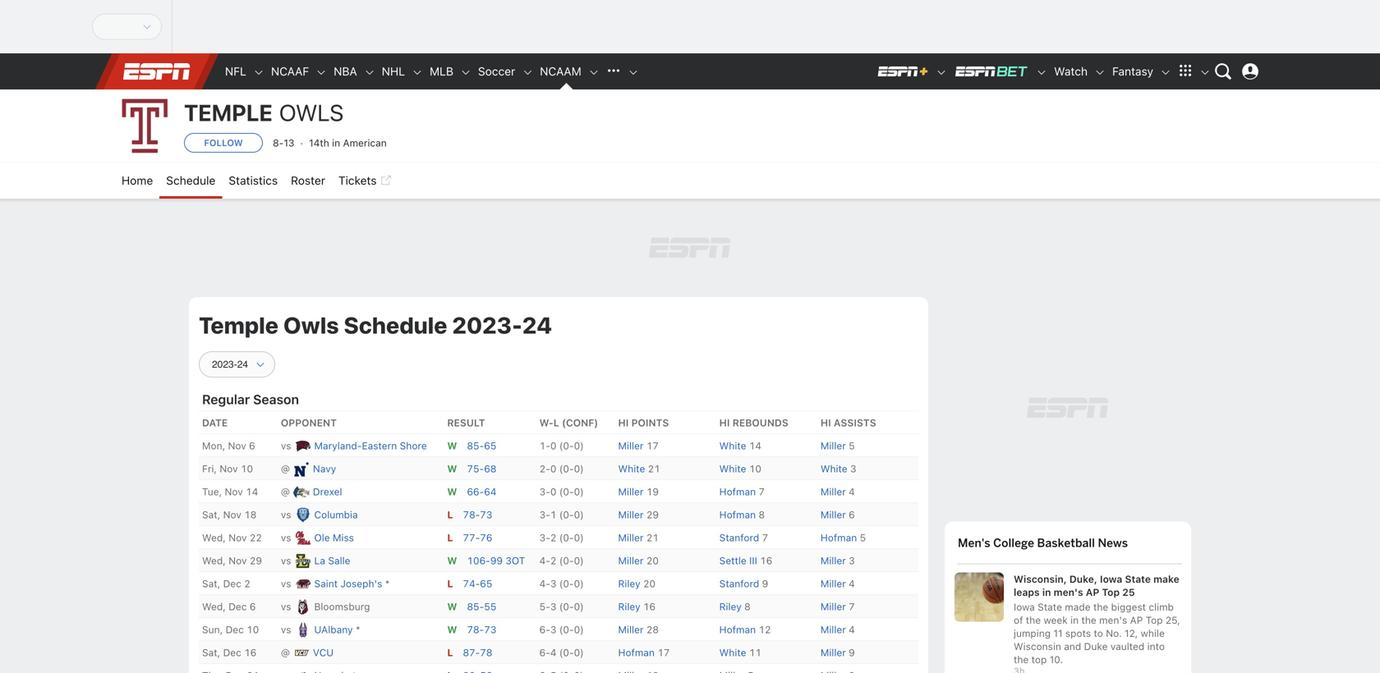 Task type: locate. For each thing, give the bounding box(es) containing it.
1 85- from the top
[[467, 440, 484, 452]]

rebounds
[[733, 417, 788, 429]]

hofman link for 8
[[719, 510, 759, 521]]

4 w from the top
[[447, 556, 457, 567]]

2 stanford from the top
[[719, 579, 759, 590]]

0 vertical spatial 7
[[759, 487, 765, 498]]

0) for 6-4 (0-0)
[[574, 648, 584, 659]]

0) up 4-3 (0-0) on the left of page
[[574, 556, 584, 567]]

vs
[[281, 440, 291, 452], [281, 510, 291, 521], [281, 533, 291, 544], [281, 556, 291, 567], [281, 579, 291, 590], [281, 602, 291, 613], [281, 625, 291, 636]]

nov for 29
[[229, 556, 247, 567]]

1 vertical spatial 78-73 link
[[467, 625, 497, 636]]

hofman up miller 3
[[821, 533, 857, 544]]

(0- for 3-1 (0-0)
[[559, 510, 574, 521]]

vcu link
[[313, 648, 334, 659]]

0 horizontal spatial 14
[[246, 487, 258, 498]]

3-
[[539, 487, 550, 498], [539, 510, 550, 521], [539, 533, 550, 544]]

1 vertical spatial 73
[[484, 625, 497, 636]]

riley down stanford 9
[[719, 602, 742, 613]]

1 horizontal spatial 29
[[646, 510, 659, 521]]

white up white 10
[[719, 440, 746, 452]]

4 up miller 7
[[849, 579, 855, 590]]

(0- right '2-'
[[559, 464, 574, 475]]

6 up sun, dec 10
[[250, 602, 256, 613]]

78-73 down 85-55
[[467, 625, 497, 636]]

result
[[447, 417, 485, 429]]

0 vertical spatial 16
[[760, 556, 772, 567]]

2 vertical spatial 3-
[[539, 533, 550, 544]]

9 0) from the top
[[574, 625, 584, 636]]

more espn image
[[1173, 59, 1198, 84]]

78-73 link for w
[[467, 625, 497, 636]]

0 vertical spatial 78-73
[[463, 510, 492, 521]]

riley link for riley 8
[[719, 602, 744, 613]]

1 vertical spatial schedule
[[344, 312, 447, 339]]

riley link down stanford 9
[[719, 602, 744, 613]]

74-65 link
[[463, 579, 492, 590]]

3 vs from the top
[[281, 533, 291, 544]]

13
[[284, 137, 294, 149]]

1 4- from the top
[[539, 556, 550, 567]]

75-68
[[467, 464, 497, 475]]

3 wed, from the top
[[202, 602, 226, 613]]

dec for 10
[[226, 625, 244, 636]]

temple for temple owls schedule 2023-24
[[199, 312, 279, 339]]

10 for 2-0 (0-0)
[[241, 464, 253, 475]]

season
[[253, 392, 299, 408]]

1 horizontal spatial 16
[[643, 602, 656, 613]]

10 (0- from the top
[[559, 648, 574, 659]]

vs left columbia image
[[281, 510, 291, 521]]

65 up 68
[[484, 440, 497, 452]]

1 horizontal spatial schedule
[[344, 312, 447, 339]]

6 vs from the top
[[281, 602, 291, 613]]

vs for wed, nov 22
[[281, 533, 291, 544]]

vs left the la salle 'icon'
[[281, 556, 291, 567]]

2 vertical spatial miller 4
[[821, 625, 855, 636]]

0 vertical spatial state
[[1125, 574, 1151, 585]]

0 vertical spatial miller 4
[[821, 487, 855, 498]]

3 0 from the top
[[550, 487, 557, 498]]

2 vertical spatial wed,
[[202, 602, 226, 613]]

vs for wed, dec 6
[[281, 602, 291, 613]]

1 vertical spatial miller 4
[[821, 579, 855, 590]]

73 down 55
[[484, 625, 497, 636]]

group
[[269, 0, 392, 53], [392, 0, 515, 53]]

4 up miller 9
[[849, 625, 855, 636]]

vs left ole miss icon
[[281, 533, 291, 544]]

2 0) from the top
[[574, 464, 584, 475]]

(0- right 1
[[559, 510, 574, 521]]

4- up 4-3 (0-0) on the left of page
[[539, 556, 550, 567]]

1 vertical spatial 78-73
[[467, 625, 497, 636]]

5 vs from the top
[[281, 579, 291, 590]]

espn bet image
[[954, 65, 1030, 78]]

white link up white 10
[[719, 440, 749, 452]]

dec
[[223, 579, 241, 590], [229, 602, 247, 613], [226, 625, 244, 636], [223, 648, 241, 659]]

0) down 2-0 (0-0)
[[574, 487, 584, 498]]

0 vertical spatial *
[[385, 579, 390, 590]]

0 horizontal spatial state
[[1038, 602, 1062, 613]]

columbia
[[314, 510, 358, 521]]

1 horizontal spatial top
[[1146, 615, 1163, 626]]

0 vertical spatial 20
[[646, 556, 659, 567]]

0) up "5-3 (0-0)" at the left of the page
[[574, 579, 584, 590]]

in down made
[[1071, 615, 1079, 626]]

news
[[1098, 536, 1128, 551]]

6- for 6-3 (0-0)
[[539, 625, 550, 636]]

17 for miller 17
[[646, 440, 659, 452]]

white 14
[[719, 440, 762, 452]]

wed, nov 29
[[202, 556, 262, 567]]

1 w from the top
[[447, 440, 457, 452]]

white link down white 14
[[719, 464, 749, 475]]

0 horizontal spatial hi
[[618, 417, 629, 429]]

1 3- from the top
[[539, 487, 550, 498]]

more sports image
[[627, 67, 639, 78]]

nevada image
[[295, 668, 311, 674]]

roster
[[291, 174, 325, 187]]

5 (0- from the top
[[559, 533, 574, 544]]

*
[[385, 579, 390, 590], [356, 625, 360, 636]]

wed, for wed, nov 29
[[202, 556, 226, 567]]

64
[[484, 487, 497, 498]]

6 w from the top
[[447, 625, 457, 636]]

0 horizontal spatial iowa
[[1014, 602, 1035, 613]]

6- down 6-3 (0-0)
[[539, 648, 550, 659]]

basketball
[[1037, 536, 1095, 551]]

saint joseph's image
[[295, 576, 311, 592]]

0) down 3-1 (0-0)
[[574, 533, 584, 544]]

2 down 1
[[550, 533, 557, 544]]

73 for w
[[484, 625, 497, 636]]

18
[[244, 510, 257, 521]]

0 vertical spatial 73
[[480, 510, 492, 521]]

2 vertical spatial 0
[[550, 487, 557, 498]]

1-0 (0-0)
[[539, 440, 584, 452]]

maryland-eastern shore image
[[295, 438, 311, 454]]

8 (0- from the top
[[559, 602, 574, 613]]

owls inside standings page main content
[[283, 312, 339, 339]]

w for 78-73
[[447, 625, 457, 636]]

0 horizontal spatial 8
[[744, 602, 751, 613]]

7 (0- from the top
[[559, 579, 574, 590]]

standings page main content
[[189, 297, 945, 674]]

6 (0- from the top
[[559, 556, 574, 567]]

* right joseph's
[[385, 579, 390, 590]]

miller link
[[618, 440, 646, 452], [821, 440, 849, 452], [618, 487, 646, 498], [821, 487, 849, 498], [618, 510, 646, 521], [821, 510, 849, 521], [618, 533, 646, 544], [618, 556, 646, 567], [821, 556, 849, 567], [821, 579, 849, 590], [821, 602, 849, 613], [618, 625, 646, 636], [821, 625, 849, 636], [821, 648, 849, 659]]

schedule
[[166, 174, 216, 187], [344, 312, 447, 339]]

1 vertical spatial 6-
[[539, 648, 550, 659]]

0) down 4-3 (0-0) on the left of page
[[574, 602, 584, 613]]

fri,
[[202, 464, 217, 475]]

espn plus image
[[936, 67, 947, 78]]

0 vertical spatial 21
[[648, 464, 660, 475]]

vs for sun, dec 10
[[281, 625, 291, 636]]

nba link
[[327, 53, 364, 90]]

white for white 21
[[618, 464, 645, 475]]

1 vertical spatial @
[[281, 487, 290, 498]]

1 vertical spatial ap
[[1130, 615, 1143, 626]]

0 horizontal spatial ap
[[1086, 587, 1099, 598]]

0) up 6-4 (0-0)
[[574, 625, 584, 636]]

1 vertical spatial temple
[[199, 312, 279, 339]]

owls for temple owls schedule 2023-24
[[283, 312, 339, 339]]

hofman down miller 28 on the bottom left of the page
[[618, 648, 655, 659]]

1 vertical spatial stanford link
[[719, 579, 762, 590]]

l for 77-76
[[447, 533, 453, 544]]

3 @ from the top
[[281, 648, 290, 659]]

navy image
[[293, 461, 310, 477]]

7
[[759, 487, 765, 498], [762, 533, 768, 544], [849, 602, 855, 613]]

1 stanford link from the top
[[719, 533, 762, 544]]

(0- down 2-0 (0-0)
[[559, 487, 574, 498]]

hofman 5
[[821, 533, 866, 544]]

5 w from the top
[[447, 602, 457, 613]]

7 up settle iii 16 at the right bottom
[[762, 533, 768, 544]]

white for white 14
[[719, 440, 746, 452]]

wed, down sat, nov 18
[[202, 533, 226, 544]]

4 down white 3
[[849, 487, 855, 498]]

14 up 18
[[246, 487, 258, 498]]

regular
[[202, 392, 250, 408]]

16 right iii
[[760, 556, 772, 567]]

(0- down 3-1 (0-0)
[[559, 533, 574, 544]]

0 vertical spatial 8
[[759, 510, 765, 521]]

106-99 3ot
[[467, 556, 525, 567]]

2 stanford link from the top
[[719, 579, 762, 590]]

0 vertical spatial stanford
[[719, 533, 759, 544]]

11 inside standings page main content
[[749, 648, 762, 659]]

3 0) from the top
[[574, 487, 584, 498]]

3- for 3-1 (0-0)
[[539, 510, 550, 521]]

6 up fri, nov 10
[[249, 440, 255, 452]]

2 vertical spatial 6
[[250, 602, 256, 613]]

nfl link
[[219, 53, 253, 90]]

1 horizontal spatial state
[[1125, 574, 1151, 585]]

1 miller 4 from the top
[[821, 487, 855, 498]]

(0- for 3-2 (0-0)
[[559, 533, 574, 544]]

2 group from the left
[[392, 0, 515, 53]]

1 vertical spatial owls
[[283, 312, 339, 339]]

20 for miller 20
[[646, 556, 659, 567]]

20 down "miller 21"
[[646, 556, 659, 567]]

men's up no.
[[1099, 615, 1127, 626]]

2 vertical spatial 16
[[244, 648, 257, 659]]

1 vertical spatial 3-
[[539, 510, 550, 521]]

top
[[1032, 654, 1047, 666]]

sat, for sat, dec 2
[[202, 579, 220, 590]]

10 up hofman 7
[[749, 464, 762, 475]]

2 6- from the top
[[539, 648, 550, 659]]

9 for stanford 9
[[762, 579, 768, 590]]

white 10
[[719, 464, 762, 475]]

2 miller 4 from the top
[[821, 579, 855, 590]]

1 vertical spatial 29
[[250, 556, 262, 567]]

6-3 (0-0)
[[539, 625, 584, 636]]

stanford link for stanford 9
[[719, 579, 762, 590]]

0 horizontal spatial 29
[[250, 556, 262, 567]]

la salle image
[[295, 553, 311, 569]]

77-76 link
[[463, 533, 492, 544]]

2 for 4-
[[550, 556, 557, 567]]

espn bet image
[[1036, 67, 1048, 78]]

10 up sat, dec 16
[[247, 625, 259, 636]]

2 horizontal spatial hi
[[821, 417, 831, 429]]

@ left navy image
[[281, 464, 290, 475]]

vs left maryland-eastern shore image
[[281, 440, 291, 452]]

stanford down the settle iii link
[[719, 579, 759, 590]]

0 up the 3-0 (0-0)
[[550, 464, 557, 475]]

5 for hofman 5
[[860, 533, 866, 544]]

3 hi from the left
[[821, 417, 831, 429]]

4 (0- from the top
[[559, 510, 574, 521]]

3 3- from the top
[[539, 533, 550, 544]]

group up mlb
[[392, 0, 515, 53]]

7 up hofman 8
[[759, 487, 765, 498]]

white link down the miller 17 in the bottom left of the page
[[618, 464, 648, 475]]

9
[[762, 579, 768, 590], [849, 648, 855, 659]]

14
[[749, 440, 762, 452], [246, 487, 258, 498]]

1 horizontal spatial *
[[385, 579, 390, 590]]

6
[[249, 440, 255, 452], [849, 510, 855, 521], [250, 602, 256, 613]]

1 wed, from the top
[[202, 533, 226, 544]]

global navigation element
[[115, 53, 1265, 90]]

1 vertical spatial *
[[356, 625, 360, 636]]

follow
[[204, 138, 243, 148]]

65 for 85-
[[484, 440, 497, 452]]

0 vertical spatial 78-73 link
[[463, 510, 492, 521]]

2 vs from the top
[[281, 510, 291, 521]]

1 vertical spatial 8
[[744, 602, 751, 613]]

3 miller 4 from the top
[[821, 625, 855, 636]]

0 vertical spatial wed,
[[202, 533, 226, 544]]

riley down riley 20
[[618, 602, 640, 613]]

riley for riley 16
[[618, 602, 640, 613]]

home
[[122, 174, 153, 187]]

group up ncaaf icon
[[269, 0, 392, 53]]

(0- up "5-3 (0-0)" at the left of the page
[[559, 579, 574, 590]]

hofman link down white 10
[[719, 487, 759, 498]]

2 horizontal spatial in
[[1071, 615, 1079, 626]]

hofman for hofman 17
[[618, 648, 655, 659]]

6 for 1-0 (0-0)
[[249, 440, 255, 452]]

hofman 8
[[719, 510, 765, 521]]

2 vertical spatial 7
[[849, 602, 855, 613]]

7 0) from the top
[[574, 579, 584, 590]]

soccer image
[[522, 67, 533, 78]]

8 up hofman 12
[[744, 602, 751, 613]]

17 for hofman 17
[[657, 648, 670, 659]]

2 wed, from the top
[[202, 556, 226, 567]]

1 vertical spatial 2
[[550, 556, 557, 567]]

78- up 77-
[[463, 510, 480, 521]]

1 vertical spatial 0
[[550, 464, 557, 475]]

3 up 6-4 (0-0)
[[550, 625, 557, 636]]

4 vs from the top
[[281, 556, 291, 567]]

temple inside standings page main content
[[199, 312, 279, 339]]

2 3- from the top
[[539, 510, 550, 521]]

white down hofman 12
[[719, 648, 746, 659]]

0 vertical spatial @
[[281, 464, 290, 475]]

0) right 1
[[574, 510, 584, 521]]

20 for riley 20
[[643, 579, 656, 590]]

and
[[1064, 641, 1081, 653]]

fantasy link
[[1106, 53, 1160, 90]]

points
[[631, 417, 669, 429]]

soccer
[[478, 64, 515, 78]]

0 vertical spatial 0
[[550, 440, 557, 452]]

vs left bloomsburg icon
[[281, 602, 291, 613]]

hofman link up white 11
[[719, 625, 759, 636]]

hofman down white 10
[[719, 487, 756, 498]]

1 (0- from the top
[[559, 440, 574, 452]]

1 vertical spatial 14
[[246, 487, 258, 498]]

3 w from the top
[[447, 487, 457, 498]]

1 6- from the top
[[539, 625, 550, 636]]

temple
[[184, 99, 273, 126], [199, 312, 279, 339]]

vs for sat, nov 18
[[281, 510, 291, 521]]

sat, down tue,
[[202, 510, 220, 521]]

21 up miller 20
[[646, 533, 659, 544]]

fri, nov 10
[[202, 464, 253, 475]]

0 vertical spatial in
[[332, 137, 340, 149]]

1 vertical spatial in
[[1042, 587, 1051, 598]]

2 w from the top
[[447, 464, 457, 475]]

nba
[[334, 64, 357, 78]]

0 vertical spatial 17
[[646, 440, 659, 452]]

miller 9
[[821, 648, 855, 659]]

ncaam image
[[588, 67, 600, 78]]

3 for miller
[[849, 556, 855, 567]]

0 vertical spatial 6
[[249, 440, 255, 452]]

stanford for stanford 9
[[719, 579, 759, 590]]

la
[[314, 556, 325, 567]]

ncaaf
[[271, 64, 309, 78]]

16 for settle iii 16
[[760, 556, 772, 567]]

wed, up sat, dec 2
[[202, 556, 226, 567]]

in down wisconsin,
[[1042, 587, 1051, 598]]

6 0) from the top
[[574, 556, 584, 567]]

2 vertical spatial in
[[1071, 615, 1079, 626]]

0 vertical spatial 3-
[[539, 487, 550, 498]]

4 for stanford 9
[[849, 579, 855, 590]]

1 horizontal spatial 11
[[1054, 628, 1063, 639]]

2 @ from the top
[[281, 487, 290, 498]]

stanford 9
[[719, 579, 768, 590]]

4 for hofman 12
[[849, 625, 855, 636]]

american
[[343, 137, 387, 149]]

1 sat, from the top
[[202, 510, 220, 521]]

6 for 5-3 (0-0)
[[250, 602, 256, 613]]

into
[[1147, 641, 1165, 653]]

0 horizontal spatial *
[[356, 625, 360, 636]]

watch image
[[1094, 67, 1106, 78]]

state up 25
[[1125, 574, 1151, 585]]

vs for mon, nov 6
[[281, 440, 291, 452]]

1 horizontal spatial 5
[[860, 533, 866, 544]]

17 down points at the left of the page
[[646, 440, 659, 452]]

nov for 14
[[225, 487, 243, 498]]

1 horizontal spatial iowa
[[1100, 574, 1122, 585]]

nov right tue,
[[225, 487, 243, 498]]

1 vertical spatial men's
[[1099, 615, 1127, 626]]

1 hi from the left
[[618, 417, 629, 429]]

78- for l
[[463, 510, 480, 521]]

78-73 link down 85-55
[[467, 625, 497, 636]]

2023-
[[452, 312, 522, 339]]

1 vertical spatial 7
[[762, 533, 768, 544]]

riley link down riley 20
[[618, 602, 643, 613]]

2 (0- from the top
[[559, 464, 574, 475]]

0 vertical spatial sat,
[[202, 510, 220, 521]]

0 horizontal spatial men's
[[1054, 587, 1083, 598]]

(0-
[[559, 440, 574, 452], [559, 464, 574, 475], [559, 487, 574, 498], [559, 510, 574, 521], [559, 533, 574, 544], [559, 556, 574, 567], [559, 579, 574, 590], [559, 602, 574, 613], [559, 625, 574, 636], [559, 648, 574, 659]]

* right the ualbany
[[356, 625, 360, 636]]

2 0 from the top
[[550, 464, 557, 475]]

while
[[1141, 628, 1165, 639]]

85-55 link
[[467, 602, 497, 613]]

6-4 (0-0)
[[539, 648, 584, 659]]

nov left 18
[[223, 510, 241, 521]]

miller 4
[[821, 487, 855, 498], [821, 579, 855, 590], [821, 625, 855, 636]]

1 vertical spatial 16
[[643, 602, 656, 613]]

1 stanford from the top
[[719, 533, 759, 544]]

0 vertical spatial 65
[[484, 440, 497, 452]]

statistics
[[229, 174, 278, 187]]

2 4- from the top
[[539, 579, 550, 590]]

17 down 28
[[657, 648, 670, 659]]

leaps
[[1014, 587, 1040, 598]]

date
[[202, 417, 228, 429]]

sat, for sat, nov 18
[[202, 510, 220, 521]]

1 horizontal spatial in
[[1042, 587, 1051, 598]]

65 for 74-
[[480, 579, 492, 590]]

1 vertical spatial 85-
[[467, 602, 484, 613]]

0 vertical spatial temple
[[184, 99, 273, 126]]

10 up tue, nov 14
[[241, 464, 253, 475]]

white 11
[[719, 648, 762, 659]]

2 hi from the left
[[719, 417, 730, 429]]

la salle
[[314, 556, 350, 567]]

climb
[[1149, 602, 1174, 613]]

l for 87-78
[[447, 648, 453, 659]]

1 vertical spatial 20
[[643, 579, 656, 590]]

1 vertical spatial 11
[[749, 648, 762, 659]]

1 vertical spatial 78-
[[467, 625, 484, 636]]

3 sat, from the top
[[202, 648, 220, 659]]

0 vertical spatial 78-
[[463, 510, 480, 521]]

3- down 1
[[539, 533, 550, 544]]

1 vertical spatial stanford
[[719, 579, 759, 590]]

sat, dec 16
[[202, 648, 257, 659]]

dec down sun, dec 10
[[223, 648, 241, 659]]

wed, for wed, nov 22
[[202, 533, 226, 544]]

8 0) from the top
[[574, 602, 584, 613]]

0) down 6-3 (0-0)
[[574, 648, 584, 659]]

3- for 3-2 (0-0)
[[539, 533, 550, 544]]

white link down miller 5
[[821, 464, 850, 475]]

5 0) from the top
[[574, 533, 584, 544]]

1 vertical spatial 5
[[860, 533, 866, 544]]

6- down 5-
[[539, 625, 550, 636]]

state
[[1125, 574, 1151, 585], [1038, 602, 1062, 613]]

ap up 12,
[[1130, 615, 1143, 626]]

vaulted
[[1111, 641, 1145, 653]]

11 down week
[[1054, 628, 1063, 639]]

0 vertical spatial schedule
[[166, 174, 216, 187]]

78-73 up 77-76 link
[[463, 510, 492, 521]]

miller 4 for 9
[[821, 579, 855, 590]]

nfl image
[[253, 67, 264, 78]]

miller 4 up miller 7
[[821, 579, 855, 590]]

riley for riley 8
[[719, 602, 742, 613]]

85- for 55
[[467, 602, 484, 613]]

7 vs from the top
[[281, 625, 291, 636]]

0 vertical spatial top
[[1102, 587, 1120, 598]]

0 vertical spatial 2
[[550, 533, 557, 544]]

w for 106-99 3ot
[[447, 556, 457, 567]]

9 down miller 7
[[849, 648, 855, 659]]

2 sat, from the top
[[202, 579, 220, 590]]

(0- down 6-3 (0-0)
[[559, 648, 574, 659]]

miller 4 up miller 9
[[821, 625, 855, 636]]

0 horizontal spatial 5
[[849, 440, 855, 452]]

miller 7
[[821, 602, 855, 613]]

3- down '2-'
[[539, 487, 550, 498]]

76
[[480, 533, 492, 544]]

riley up riley 16
[[618, 579, 640, 590]]

1 0) from the top
[[574, 440, 584, 452]]

hofman link
[[719, 487, 759, 498], [719, 510, 759, 521], [821, 533, 860, 544], [719, 625, 759, 636], [618, 648, 657, 659]]

3 up 6-3 (0-0)
[[550, 602, 557, 613]]

0 vertical spatial 5
[[849, 440, 855, 452]]

men's
[[958, 536, 990, 551]]

2 85- from the top
[[467, 602, 484, 613]]

10 0) from the top
[[574, 648, 584, 659]]

profile management image
[[1242, 63, 1259, 80]]

9 (0- from the top
[[559, 625, 574, 636]]

ualbany image
[[295, 622, 311, 638]]

85-65 link
[[467, 440, 497, 452]]

riley for riley 20
[[618, 579, 640, 590]]

hofman down hofman 7
[[719, 510, 756, 521]]

sat, nov 18
[[202, 510, 257, 521]]

mon,
[[202, 440, 225, 452]]

3 (0- from the top
[[559, 487, 574, 498]]

1 vertical spatial sat,
[[202, 579, 220, 590]]

11 inside the wisconsin, duke, iowa state make leaps in men's ap top 25 iowa state made the biggest climb of the week in the men's ap top 25, jumping 11 spots to no. 12, while wisconsin and duke vaulted into the top 10.
[[1054, 628, 1063, 639]]

0 vertical spatial 14
[[749, 440, 762, 452]]

1 vertical spatial 6
[[849, 510, 855, 521]]

hi up miller 5
[[821, 417, 831, 429]]

1 horizontal spatial 9
[[849, 648, 855, 659]]

ole
[[314, 533, 330, 544]]

6- for 6-4 (0-0)
[[539, 648, 550, 659]]

miller 4 up miller 6
[[821, 487, 855, 498]]

8 for hofman 8
[[759, 510, 765, 521]]

miller 19
[[618, 487, 659, 498]]

hi points
[[618, 417, 669, 429]]

0 vertical spatial 29
[[646, 510, 659, 521]]

10 for 6-3 (0-0)
[[247, 625, 259, 636]]

miller 28
[[618, 625, 659, 636]]

12
[[759, 625, 771, 636]]

w for 75-68
[[447, 464, 457, 475]]

4 0) from the top
[[574, 510, 584, 521]]

hofman link for 12
[[719, 625, 759, 636]]

of
[[1014, 615, 1023, 626]]

nba image
[[364, 67, 375, 78]]

1 @ from the top
[[281, 464, 290, 475]]

nov right fri,
[[220, 464, 238, 475]]

white link for white 10
[[719, 464, 749, 475]]

2 vertical spatial sat,
[[202, 648, 220, 659]]

1 vertical spatial 9
[[849, 648, 855, 659]]

0 for 1-
[[550, 440, 557, 452]]

ap down duke,
[[1086, 587, 1099, 598]]

1 vs from the top
[[281, 440, 291, 452]]

hofman link down hofman 7
[[719, 510, 759, 521]]

(0- for 2-0 (0-0)
[[559, 464, 574, 475]]

0 horizontal spatial 16
[[244, 648, 257, 659]]

(0- for 6-4 (0-0)
[[559, 648, 574, 659]]

1 0 from the top
[[550, 440, 557, 452]]

miller 3
[[821, 556, 855, 567]]

2 vertical spatial @
[[281, 648, 290, 659]]

in right 14th
[[332, 137, 340, 149]]

0 horizontal spatial 11
[[749, 648, 762, 659]]

2 up 4-3 (0-0) on the left of page
[[550, 556, 557, 567]]



Task type: vqa. For each thing, say whether or not it's contained in the screenshot.
8 to the right
yes



Task type: describe. For each thing, give the bounding box(es) containing it.
0) for 1-0 (0-0)
[[574, 440, 584, 452]]

fantasy image
[[1160, 67, 1171, 78]]

7 for stanford 7
[[762, 533, 768, 544]]

wisconsin, duke, iowa state make leaps in men's ap top 25 iowa state made the biggest climb of the week in the men's ap top 25, jumping 11 spots to no. 12, while wisconsin and duke vaulted into the top 10.
[[1014, 574, 1180, 666]]

78-73 for l
[[463, 510, 492, 521]]

watch
[[1054, 64, 1088, 78]]

21 for miller 21
[[646, 533, 659, 544]]

0) for 4-2 (0-0)
[[574, 556, 584, 567]]

nov for 10
[[220, 464, 238, 475]]

5 for miller 5
[[849, 440, 855, 452]]

0 for 2-
[[550, 464, 557, 475]]

espn+ image
[[877, 65, 929, 78]]

iii
[[749, 556, 757, 567]]

drexel image
[[293, 484, 310, 500]]

owls for temple owls
[[279, 99, 344, 126]]

vcu
[[313, 648, 334, 659]]

7 for miller 7
[[849, 602, 855, 613]]

2 vertical spatial 2
[[244, 579, 250, 590]]

ncaaf link
[[264, 53, 316, 90]]

vs for wed, nov 29
[[281, 556, 291, 567]]

duke,
[[1070, 574, 1097, 585]]

14th in american
[[309, 137, 387, 149]]

temple for temple owls
[[184, 99, 273, 126]]

miller 5
[[821, 440, 855, 452]]

28
[[646, 625, 659, 636]]

0 horizontal spatial in
[[332, 137, 340, 149]]

(0- for 5-3 (0-0)
[[559, 602, 574, 613]]

1
[[550, 510, 557, 521]]

riley link for riley 20
[[618, 579, 643, 590]]

schedule link
[[160, 163, 222, 199]]

ualbany link
[[314, 625, 356, 636]]

dec for 6
[[229, 602, 247, 613]]

temple owls schedule 2023-24
[[199, 312, 552, 339]]

hi for hi assists
[[821, 417, 831, 429]]

tue, nov 14
[[202, 487, 258, 498]]

tickets link
[[332, 163, 398, 199]]

@ for vcu
[[281, 648, 290, 659]]

0) for 3-0 (0-0)
[[574, 487, 584, 498]]

dec for 2
[[223, 579, 241, 590]]

85-65
[[467, 440, 497, 452]]

white link for white 11
[[719, 648, 749, 659]]

hofman 12
[[719, 625, 771, 636]]

sun,
[[202, 625, 223, 636]]

temple owls
[[184, 99, 344, 126]]

salle
[[328, 556, 350, 567]]

vs for sat, dec 2
[[281, 579, 291, 590]]

biggest
[[1111, 602, 1146, 613]]

nov for 6
[[228, 440, 246, 452]]

white link for white 3
[[821, 464, 850, 475]]

miller 17
[[618, 440, 659, 452]]

1 vertical spatial state
[[1038, 602, 1062, 613]]

w-l (conf)
[[539, 417, 598, 429]]

78-73 link for l
[[463, 510, 492, 521]]

hofman link for 5
[[821, 533, 860, 544]]

3-2 (0-0)
[[539, 533, 584, 544]]

8-
[[273, 137, 284, 149]]

maryland-eastern shore
[[314, 440, 427, 452]]

73 for l
[[480, 510, 492, 521]]

soccer link
[[472, 53, 522, 90]]

0) for 5-3 (0-0)
[[574, 602, 584, 613]]

riley 8
[[719, 602, 751, 613]]

78- for w
[[467, 625, 484, 636]]

saint joseph's link
[[314, 579, 385, 590]]

iowa state made the biggest climb of the week in the men's ap top 25, jumping 11 spots to no. 12, while wisconsin and duke vaulted into the top 10. element
[[1014, 599, 1181, 667]]

miss
[[333, 533, 354, 544]]

duke
[[1084, 641, 1108, 653]]

bloomsburg image
[[295, 599, 311, 615]]

w for 66-64
[[447, 487, 457, 498]]

106-99 3ot link
[[467, 556, 525, 567]]

0 horizontal spatial top
[[1102, 587, 1120, 598]]

riley 16
[[618, 602, 656, 613]]

mlb
[[430, 64, 453, 78]]

4 down 6-3 (0-0)
[[550, 648, 557, 659]]

2-0 (0-0)
[[539, 464, 584, 475]]

riley 20
[[618, 579, 656, 590]]

white for white 11
[[719, 648, 746, 659]]

schedule inside standings page main content
[[344, 312, 447, 339]]

hofman link for 17
[[618, 648, 657, 659]]

white link for white 21
[[618, 464, 648, 475]]

navy
[[313, 464, 336, 475]]

66-64
[[467, 487, 497, 498]]

miller 4 for 7
[[821, 487, 855, 498]]

19
[[646, 487, 659, 498]]

more espn image
[[1199, 67, 1211, 78]]

85-55
[[467, 602, 497, 613]]

joseph's
[[341, 579, 382, 590]]

66-64 link
[[467, 487, 497, 498]]

owls image
[[115, 96, 174, 155]]

vcu image
[[293, 645, 310, 661]]

0) for 2-0 (0-0)
[[574, 464, 584, 475]]

4- for 4-2 (0-0)
[[539, 556, 550, 567]]

0 horizontal spatial schedule
[[166, 174, 216, 187]]

columbia image
[[295, 507, 311, 523]]

maryland-
[[314, 440, 362, 452]]

fantasy
[[1112, 64, 1153, 78]]

nhl image
[[412, 67, 423, 78]]

(conf)
[[562, 417, 598, 429]]

0) for 6-3 (0-0)
[[574, 625, 584, 636]]

wed, for wed, dec 6
[[202, 602, 226, 613]]

miller 6
[[821, 510, 855, 521]]

78-73 for w
[[467, 625, 497, 636]]

74-
[[463, 579, 480, 590]]

stanford 7
[[719, 533, 768, 544]]

drexel
[[313, 487, 342, 498]]

wed, nov 22
[[202, 533, 262, 544]]

sat, for sat, dec 16
[[202, 648, 220, 659]]

ncaam link
[[533, 53, 588, 90]]

white for white 3
[[821, 464, 847, 475]]

3- for 3-0 (0-0)
[[539, 487, 550, 498]]

12,
[[1125, 628, 1138, 639]]

stanford link for stanford 7
[[719, 533, 762, 544]]

white 21
[[618, 464, 660, 475]]

4 for hofman 7
[[849, 487, 855, 498]]

(0- for 4-2 (0-0)
[[559, 556, 574, 567]]

3-0 (0-0)
[[539, 487, 584, 498]]

75-68 link
[[467, 464, 497, 475]]

external link image
[[380, 171, 391, 191]]

the up to
[[1082, 615, 1097, 626]]

l for 74-65
[[447, 579, 453, 590]]

21 for white 21
[[648, 464, 660, 475]]

hi for hi rebounds
[[719, 417, 730, 429]]

hofman 7
[[719, 487, 765, 498]]

ualbany *
[[314, 625, 360, 636]]

1 vertical spatial top
[[1146, 615, 1163, 626]]

@ for drexel
[[281, 487, 290, 498]]

dec for 16
[[223, 648, 241, 659]]

hofman for hofman 12
[[719, 625, 756, 636]]

hofman for hofman 7
[[719, 487, 756, 498]]

9 for miller 9
[[849, 648, 855, 659]]

3 for white
[[850, 464, 856, 475]]

assists
[[834, 417, 876, 429]]

stanford for stanford 7
[[719, 533, 759, 544]]

opponent
[[281, 417, 337, 429]]

spots
[[1065, 628, 1091, 639]]

8 for riley 8
[[744, 602, 751, 613]]

0) for 4-3 (0-0)
[[574, 579, 584, 590]]

wed, dec 6
[[202, 602, 256, 613]]

0 for 3-
[[550, 487, 557, 498]]

mlb image
[[460, 67, 472, 78]]

roster link
[[284, 163, 332, 199]]

mlb link
[[423, 53, 460, 90]]

(0- for 3-0 (0-0)
[[559, 487, 574, 498]]

nov for 22
[[229, 533, 247, 544]]

made
[[1065, 602, 1091, 613]]

3-1 (0-0)
[[539, 510, 584, 521]]

2 for 3-
[[550, 533, 557, 544]]

the down wisconsin, duke, iowa state make leaps in men's ap top 25 element
[[1093, 602, 1108, 613]]

87-
[[463, 648, 480, 659]]

tue,
[[202, 487, 222, 498]]

men's college basketball news
[[958, 536, 1128, 551]]

85- for 65
[[467, 440, 484, 452]]

1 horizontal spatial ap
[[1130, 615, 1143, 626]]

3 for 6-
[[550, 625, 557, 636]]

white link for white 14
[[719, 440, 749, 452]]

(0- for 6-3 (0-0)
[[559, 625, 574, 636]]

drexel link
[[313, 487, 342, 498]]

4- for 4-3 (0-0)
[[539, 579, 550, 590]]

miller 4 for 12
[[821, 625, 855, 636]]

77-
[[463, 533, 480, 544]]

3 for 5-
[[550, 602, 557, 613]]

@ for navy
[[281, 464, 290, 475]]

0) for 3-1 (0-0)
[[574, 510, 584, 521]]

the left top
[[1014, 654, 1029, 666]]

1 group from the left
[[269, 0, 392, 53]]

wisconsin, duke, iowa state make leaps in men's ap top 25 image
[[955, 573, 1004, 622]]

espn more sports home page image
[[601, 59, 626, 84]]

mon, nov 6
[[202, 440, 255, 452]]

miller 29
[[618, 510, 659, 521]]

ncaaf image
[[316, 67, 327, 78]]

week
[[1044, 615, 1068, 626]]

24
[[522, 312, 552, 339]]

87-78 link
[[463, 648, 492, 659]]

3ot
[[505, 556, 525, 567]]

0) for 3-2 (0-0)
[[574, 533, 584, 544]]

the up jumping
[[1026, 615, 1041, 626]]

(0- for 4-3 (0-0)
[[559, 579, 574, 590]]

ole miss image
[[295, 530, 311, 546]]

saint joseph's *
[[314, 579, 390, 590]]

wisconsin, duke, iowa state make leaps in men's ap top 25 element
[[1014, 573, 1181, 599]]

68
[[484, 464, 497, 475]]

1 horizontal spatial 14
[[749, 440, 762, 452]]

ole miss
[[314, 533, 354, 544]]

99
[[490, 556, 503, 567]]



